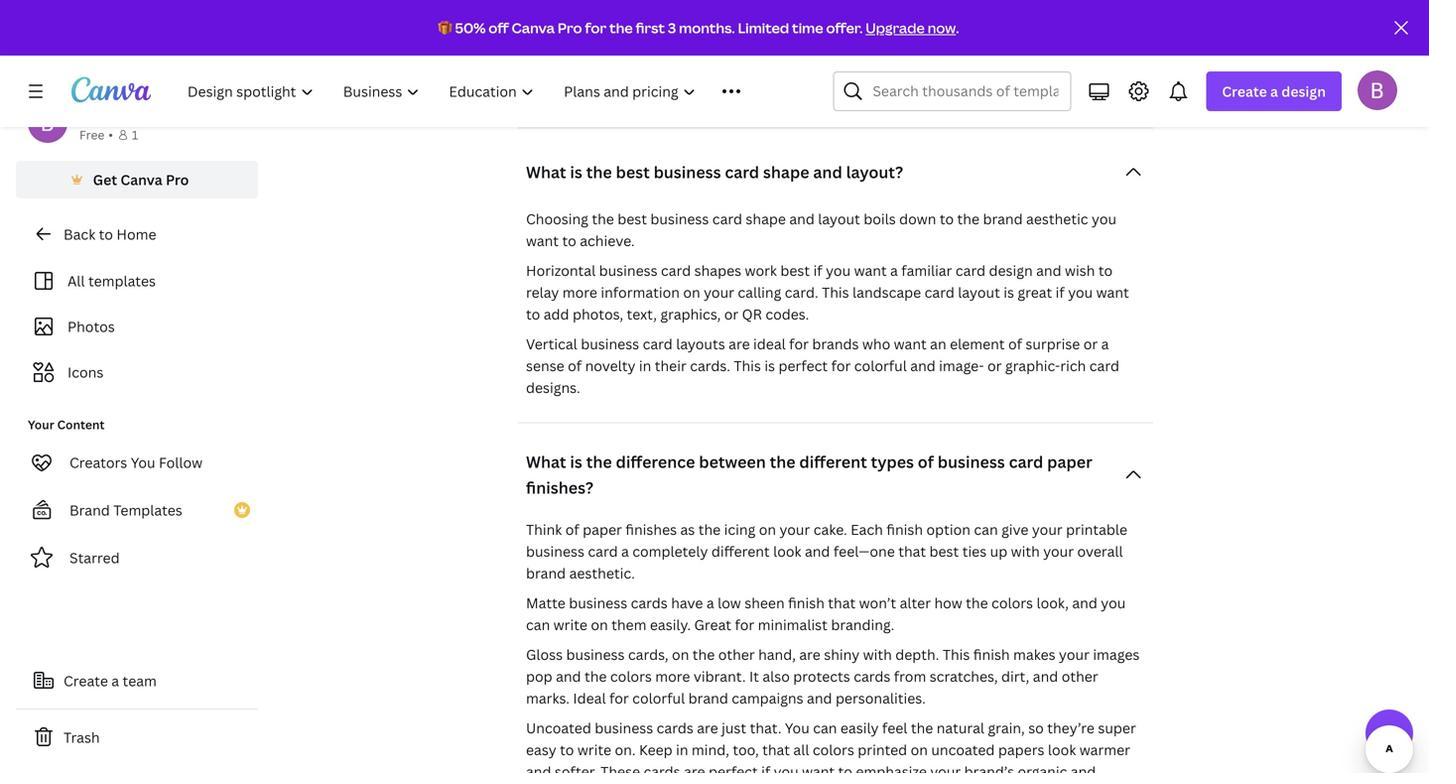 Task type: locate. For each thing, give the bounding box(es) containing it.
1 vertical spatial what
[[526, 451, 566, 472]]

best inside horizontal business card shapes work best if you want a familiar card design and wish to relay more information on your calling card. this landscape card layout is great if you want to add photos, text, graphics, or qr codes.
[[780, 261, 810, 280]]

if
[[813, 261, 822, 280], [1056, 283, 1065, 302], [761, 762, 770, 773]]

and inside uncoated business cards are just that. you can easily feel the natural grain, so they're super easy to write on. keep in mind, too, that all colors printed on uncoated papers look warmer and softer. these cards are perfect if you want to emphasize your brand's organic a
[[526, 762, 551, 773]]

1 horizontal spatial in
[[676, 740, 688, 759]]

up
[[682, 10, 701, 29]]

0 horizontal spatial if
[[761, 762, 770, 773]]

0 horizontal spatial between
[[699, 451, 766, 472]]

want down choosing
[[526, 231, 559, 250]]

cards up keep
[[657, 719, 693, 737]]

and inside choosing the best business card shape and layout boils down to the brand aesthetic you want to achieve.
[[789, 209, 815, 228]]

2 horizontal spatial this
[[943, 645, 970, 664]]

and inside "matte business cards have a low sheen finish that won't alter how the colors look, and you can write on them easily. great for minimalist branding."
[[1072, 594, 1097, 612]]

0 vertical spatial perfect
[[779, 356, 828, 375]]

novelty
[[585, 356, 636, 375]]

you down choosing the best business card shape and layout boils down to the brand aesthetic you want to achieve.
[[826, 261, 851, 280]]

1 horizontal spatial layout
[[958, 283, 1000, 302]]

or down element at the top of the page
[[987, 356, 1002, 375]]

of right sense
[[568, 356, 582, 375]]

2 vertical spatial colors
[[813, 740, 854, 759]]

this inside gloss business cards, on the other hand, are shiny with depth. this finish makes your images pop and the colors more vibrant. it also protects cards from scratches, dirt, and other marks. ideal for colorful brand campaigns and personalities.
[[943, 645, 970, 664]]

0 vertical spatial colorful
[[854, 356, 907, 375]]

and left 'layout?'
[[813, 161, 842, 183]]

0 horizontal spatial different
[[711, 542, 770, 561]]

this inside vertical business card layouts are ideal for brands who want an element of surprise or a sense of novelty in their cards. this is perfect for colorful and image- or graphic-rich card designs.
[[734, 356, 761, 375]]

want left the an
[[894, 335, 927, 353]]

1 horizontal spatial paper
[[1047, 451, 1092, 472]]

0 vertical spatial or
[[724, 305, 739, 324]]

colors inside "matte business cards have a low sheen finish that won't alter how the colors look, and you can write on them easily. great for minimalist branding."
[[991, 594, 1033, 612]]

with down branding.
[[863, 645, 892, 664]]

that down that.
[[762, 740, 790, 759]]

business inside "matte business cards have a low sheen finish that won't alter how the colors look, and you can write on them easily. great for minimalist branding."
[[569, 594, 627, 612]]

1 vertical spatial or
[[1083, 335, 1098, 353]]

and down what is the best business card shape and layout? dropdown button
[[789, 209, 815, 228]]

or
[[724, 305, 739, 324], [1083, 335, 1098, 353], [987, 356, 1002, 375]]

brand down vibrant.
[[688, 689, 728, 708]]

in left their
[[639, 356, 651, 375]]

is up finishes?
[[570, 451, 582, 472]]

0 vertical spatial you
[[131, 453, 155, 472]]

first
[[636, 18, 665, 37]]

business down think
[[526, 542, 584, 561]]

you inside uncoated business cards are just that. you can easily feel the natural grain, so they're super easy to write on. keep in mind, too, that all colors printed on uncoated papers look warmer and softer. these cards are perfect if you want to emphasize your brand's organic a
[[774, 762, 799, 773]]

to down easily
[[838, 762, 852, 773]]

are left ideal
[[729, 335, 750, 353]]

think
[[526, 520, 562, 539]]

on down easily.
[[672, 645, 689, 664]]

your right give
[[1032, 520, 1063, 539]]

your left cake.
[[780, 520, 810, 539]]

your inside uncoated business cards are just that. you can easily feel the natural grain, so they're super easy to write on. keep in mind, too, that all colors printed on uncoated papers look warmer and softer. these cards are perfect if you want to emphasize your brand's organic a
[[930, 762, 961, 773]]

natural
[[937, 719, 984, 737]]

1 horizontal spatial perfect
[[779, 356, 828, 375]]

0 vertical spatial create
[[1222, 82, 1267, 101]]

which
[[769, 83, 809, 102]]

1 vertical spatial you
[[785, 719, 810, 737]]

different down icing
[[711, 542, 770, 561]]

between inside what is the difference between the different types of business card paper finishes?
[[699, 451, 766, 472]]

2 vertical spatial more
[[655, 667, 690, 686]]

in inside vertical business card layouts are ideal for brands who want an element of surprise or a sense of novelty in their cards. this is perfect for colorful and image- or graphic-rich card designs.
[[639, 356, 651, 375]]

business up information
[[599, 261, 658, 280]]

that inside 'express delivery: up to three (3) business days please note that shipping times vary between regions, and delivery to more rural areas may be slightly longer than to metro areas.'
[[607, 32, 635, 51]]

between inside 'express delivery: up to three (3) business days please note that shipping times vary between regions, and delivery to more rural areas may be slightly longer than to metro areas.'
[[772, 32, 830, 51]]

0 vertical spatial canva
[[512, 18, 555, 37]]

more
[[993, 32, 1028, 51], [563, 283, 597, 302], [655, 667, 690, 686]]

of right think
[[565, 520, 579, 539]]

minimalist
[[758, 615, 828, 634]]

express
[[566, 10, 617, 29]]

1 horizontal spatial pro
[[558, 18, 582, 37]]

1 vertical spatial look
[[1048, 740, 1076, 759]]

look down they're at the bottom
[[1048, 740, 1076, 759]]

vary
[[739, 32, 769, 51]]

0 horizontal spatial canva
[[120, 170, 162, 189]]

best
[[616, 161, 650, 183], [618, 209, 647, 228], [780, 261, 810, 280], [929, 542, 959, 561]]

1 vertical spatial if
[[1056, 283, 1065, 302]]

or up rich on the top right
[[1083, 335, 1098, 353]]

the inside "matte business cards have a low sheen finish that won't alter how the colors look, and you can write on them easily. great for minimalist branding."
[[966, 594, 988, 612]]

0 horizontal spatial finish
[[788, 594, 825, 612]]

cards up personalities.
[[854, 667, 891, 686]]

and right look,
[[1072, 594, 1097, 612]]

business up ideal
[[566, 645, 625, 664]]

1 vertical spatial canva
[[120, 170, 162, 189]]

0 horizontal spatial brand
[[526, 564, 566, 583]]

that right feel—one
[[898, 542, 926, 561]]

and inside horizontal business card shapes work best if you want a familiar card design and wish to relay more information on your calling card. this landscape card layout is great if you want to add photos, text, graphics, or qr codes.
[[1036, 261, 1061, 280]]

of right types
[[918, 451, 934, 472]]

it
[[749, 667, 759, 686]]

on
[[683, 283, 700, 302], [759, 520, 776, 539], [591, 615, 608, 634], [672, 645, 689, 664], [911, 740, 928, 759]]

colorful inside vertical business card layouts are ideal for brands who want an element of surprise or a sense of novelty in their cards. this is perfect for colorful and image- or graphic-rich card designs.
[[854, 356, 907, 375]]

printed
[[858, 740, 907, 759]]

and right pop
[[556, 667, 581, 686]]

and inside 'express delivery: up to three (3) business days please note that shipping times vary between regions, and delivery to more rural areas may be slightly longer than to metro areas.'
[[889, 32, 915, 51]]

layout inside horizontal business card shapes work best if you want a familiar card design and wish to relay more information on your calling card. this landscape card layout is great if you want to add photos, text, graphics, or qr codes.
[[958, 283, 1000, 302]]

or inside horizontal business card shapes work best if you want a familiar card design and wish to relay more information on your calling card. this landscape card layout is great if you want to add photos, text, graphics, or qr codes.
[[724, 305, 739, 324]]

2 vertical spatial can
[[813, 719, 837, 737]]

from
[[894, 667, 926, 686]]

1 what from the top
[[526, 161, 566, 183]]

0 vertical spatial pro
[[558, 18, 582, 37]]

0 vertical spatial with
[[1011, 542, 1040, 561]]

your right makes
[[1059, 645, 1090, 664]]

this inside horizontal business card shapes work best if you want a familiar card design and wish to relay more information on your calling card. this landscape card layout is great if you want to add photos, text, graphics, or qr codes.
[[822, 283, 849, 302]]

in right keep
[[676, 740, 688, 759]]

card
[[725, 161, 759, 183], [712, 209, 742, 228], [661, 261, 691, 280], [956, 261, 986, 280], [925, 283, 955, 302], [643, 335, 673, 353], [1089, 356, 1119, 375], [1009, 451, 1043, 472], [588, 542, 618, 561]]

protects
[[793, 667, 850, 686]]

other down images
[[1062, 667, 1098, 686]]

0 vertical spatial shape
[[763, 161, 809, 183]]

business inside think of paper finishes as the icing on your cake. each finish option can give your printable business card a completely different look and feel—one that best ties up with your overall brand aesthetic.
[[526, 542, 584, 561]]

print
[[604, 83, 637, 102]]

you up images
[[1101, 594, 1126, 612]]

0 vertical spatial what
[[526, 161, 566, 183]]

1 horizontal spatial or
[[987, 356, 1002, 375]]

photos
[[67, 317, 115, 336]]

business inside 'express delivery: up to three (3) business days please note that shipping times vary between regions, and delivery to more rural areas may be slightly longer than to metro areas.'
[[782, 10, 840, 29]]

create a design button
[[1206, 71, 1342, 111]]

0 vertical spatial this
[[822, 283, 849, 302]]

Search search field
[[873, 72, 1058, 110]]

business down aesthetic.
[[569, 594, 627, 612]]

you left follow
[[131, 453, 155, 472]]

0 horizontal spatial layout
[[818, 209, 860, 228]]

if inside uncoated business cards are just that. you can easily feel the natural grain, so they're super easy to write on. keep in mind, too, that all colors printed on uncoated papers look warmer and softer. these cards are perfect if you want to emphasize your brand's organic a
[[761, 762, 770, 773]]

0 horizontal spatial pro
[[166, 170, 189, 189]]

card right rich on the top right
[[1089, 356, 1119, 375]]

0 vertical spatial write
[[553, 615, 587, 634]]

0 vertical spatial other
[[718, 645, 755, 664]]

0 horizontal spatial paper
[[583, 520, 622, 539]]

layout?
[[846, 161, 903, 183]]

card.
[[785, 283, 818, 302]]

with inside think of paper finishes as the icing on your cake. each finish option can give your printable business card a completely different look and feel—one that best ties up with your overall brand aesthetic.
[[1011, 542, 1040, 561]]

0 horizontal spatial more
[[563, 283, 597, 302]]

best inside think of paper finishes as the icing on your cake. each finish option can give your printable business card a completely different look and feel—one that best ties up with your overall brand aesthetic.
[[929, 542, 959, 561]]

1 vertical spatial design
[[989, 261, 1033, 280]]

0 horizontal spatial with
[[863, 645, 892, 664]]

codes.
[[765, 305, 809, 324]]

check your print order status to see which one you selected.
[[526, 83, 930, 102]]

free •
[[79, 127, 113, 143]]

boils
[[864, 209, 896, 228]]

2 horizontal spatial more
[[993, 32, 1028, 51]]

a inside horizontal business card shapes work best if you want a familiar card design and wish to relay more information on your calling card. this landscape card layout is great if you want to add photos, text, graphics, or qr codes.
[[890, 261, 898, 280]]

horizontal business card shapes work best if you want a familiar card design and wish to relay more information on your calling card. this landscape card layout is great if you want to add photos, text, graphics, or qr codes.
[[526, 261, 1129, 324]]

this down ideal
[[734, 356, 761, 375]]

as
[[680, 520, 695, 539]]

three
[[722, 10, 758, 29]]

0 vertical spatial look
[[773, 542, 801, 561]]

icing
[[724, 520, 755, 539]]

you right aesthetic
[[1092, 209, 1117, 228]]

perfect down brands in the right of the page
[[779, 356, 828, 375]]

0 vertical spatial in
[[639, 356, 651, 375]]

business inside what is the difference between the different types of business card paper finishes?
[[938, 451, 1005, 472]]

what up finishes?
[[526, 451, 566, 472]]

card down see
[[725, 161, 759, 183]]

brand inside choosing the best business card shape and layout boils down to the brand aesthetic you want to achieve.
[[983, 209, 1023, 228]]

you inside uncoated business cards are just that. you can easily feel the natural grain, so they're super easy to write on. keep in mind, too, that all colors printed on uncoated papers look warmer and softer. these cards are perfect if you want to emphasize your brand's organic a
[[785, 719, 810, 737]]

business down the what is the best business card shape and layout? at the top of page
[[650, 209, 709, 228]]

1 horizontal spatial with
[[1011, 542, 1040, 561]]

0 vertical spatial design
[[1282, 82, 1326, 101]]

0 horizontal spatial design
[[989, 261, 1033, 280]]

on up graphics,
[[683, 283, 700, 302]]

1 vertical spatial other
[[1062, 667, 1098, 686]]

0 vertical spatial finish
[[886, 520, 923, 539]]

the inside uncoated business cards are just that. you can easily feel the natural grain, so they're super easy to write on. keep in mind, too, that all colors printed on uncoated papers look warmer and softer. these cards are perfect if you want to emphasize your brand's organic a
[[911, 719, 933, 737]]

this right card.
[[822, 283, 849, 302]]

down
[[899, 209, 936, 228]]

templates
[[113, 501, 182, 520]]

that up longer
[[607, 32, 635, 51]]

delivery:
[[621, 10, 679, 29]]

what is the difference between the different types of business card paper finishes? button
[[518, 447, 1153, 503]]

paper up aesthetic.
[[583, 520, 622, 539]]

and down cake.
[[805, 542, 830, 561]]

1 vertical spatial brand
[[526, 564, 566, 583]]

that inside think of paper finishes as the icing on your cake. each finish option can give your printable business card a completely different look and feel—one that best ties up with your overall brand aesthetic.
[[898, 542, 926, 561]]

shape
[[763, 161, 809, 183], [746, 209, 786, 228]]

1 horizontal spatial design
[[1282, 82, 1326, 101]]

can down "matte"
[[526, 615, 550, 634]]

1 vertical spatial between
[[699, 451, 766, 472]]

on inside gloss business cards, on the other hand, are shiny with depth. this finish makes your images pop and the colors more vibrant. it also protects cards from scratches, dirt, and other marks. ideal for colorful brand campaigns and personalities.
[[672, 645, 689, 664]]

pro up back to home link
[[166, 170, 189, 189]]

on inside horizontal business card shapes work best if you want a familiar card design and wish to relay more information on your calling card. this landscape card layout is great if you want to add photos, text, graphics, or qr codes.
[[683, 283, 700, 302]]

top level navigation element
[[175, 71, 785, 111], [175, 71, 785, 111]]

and up the 'great'
[[1036, 261, 1061, 280]]

1 horizontal spatial different
[[799, 451, 867, 472]]

card up give
[[1009, 451, 1043, 472]]

finish right each at the right bottom
[[886, 520, 923, 539]]

None search field
[[833, 71, 1071, 111]]

you up all
[[785, 719, 810, 737]]

that up branding.
[[828, 594, 856, 612]]

won't
[[859, 594, 896, 612]]

hand,
[[758, 645, 796, 664]]

brand
[[983, 209, 1023, 228], [526, 564, 566, 583], [688, 689, 728, 708]]

if up card.
[[813, 261, 822, 280]]

types
[[871, 451, 914, 472]]

business up option
[[938, 451, 1005, 472]]

time
[[792, 18, 823, 37]]

1 horizontal spatial more
[[655, 667, 690, 686]]

your inside horizontal business card shapes work best if you want a familiar card design and wish to relay more information on your calling card. this landscape card layout is great if you want to add photos, text, graphics, or qr codes.
[[704, 283, 734, 302]]

can inside uncoated business cards are just that. you can easily feel the natural grain, so they're super easy to write on. keep in mind, too, that all colors printed on uncoated papers look warmer and softer. these cards are perfect if you want to emphasize your brand's organic a
[[813, 719, 837, 737]]

brand up "matte"
[[526, 564, 566, 583]]

2 horizontal spatial colors
[[991, 594, 1033, 612]]

0 vertical spatial colors
[[991, 594, 1033, 612]]

0 horizontal spatial colors
[[610, 667, 652, 686]]

layout left the boils
[[818, 209, 860, 228]]

ideal
[[753, 335, 786, 353]]

0 horizontal spatial in
[[639, 356, 651, 375]]

0 horizontal spatial perfect
[[709, 762, 758, 773]]

1 horizontal spatial colorful
[[854, 356, 907, 375]]

or left qr
[[724, 305, 739, 324]]

alter
[[900, 594, 931, 612]]

qr
[[742, 305, 762, 324]]

brand inside think of paper finishes as the icing on your cake. each finish option can give your printable business card a completely different look and feel—one that best ties up with your overall brand aesthetic.
[[526, 564, 566, 583]]

2 vertical spatial this
[[943, 645, 970, 664]]

write inside uncoated business cards are just that. you can easily feel the natural grain, so they're super easy to write on. keep in mind, too, that all colors printed on uncoated papers look warmer and softer. these cards are perfect if you want to emphasize your brand's organic a
[[577, 740, 611, 759]]

0 horizontal spatial look
[[773, 542, 801, 561]]

on right icing
[[759, 520, 776, 539]]

🎁
[[438, 18, 452, 37]]

are up protects
[[799, 645, 821, 664]]

shape up choosing the best business card shape and layout boils down to the brand aesthetic you want to achieve.
[[763, 161, 809, 183]]

canva right get
[[120, 170, 162, 189]]

write for matte
[[553, 615, 587, 634]]

1 vertical spatial in
[[676, 740, 688, 759]]

be
[[526, 54, 543, 73]]

on left them
[[591, 615, 608, 634]]

your down shapes
[[704, 283, 734, 302]]

what inside what is the difference between the different types of business card paper finishes?
[[526, 451, 566, 472]]

to down choosing
[[562, 231, 576, 250]]

who
[[862, 335, 890, 353]]

•
[[108, 127, 113, 143]]

landscape
[[853, 283, 921, 302]]

papers
[[998, 740, 1045, 759]]

that inside uncoated business cards are just that. you can easily feel the natural grain, so they're super easy to write on. keep in mind, too, that all colors printed on uncoated papers look warmer and softer. these cards are perfect if you want to emphasize your brand's organic a
[[762, 740, 790, 759]]

2 horizontal spatial if
[[1056, 283, 1065, 302]]

this
[[822, 283, 849, 302], [734, 356, 761, 375], [943, 645, 970, 664]]

1 horizontal spatial you
[[785, 719, 810, 737]]

a inside vertical business card layouts are ideal for brands who want an element of surprise or a sense of novelty in their cards. this is perfect for colorful and image- or graphic-rich card designs.
[[1101, 335, 1109, 353]]

colors down cards,
[[610, 667, 652, 686]]

status
[[681, 83, 722, 102]]

1 vertical spatial shape
[[746, 209, 786, 228]]

gloss
[[526, 645, 563, 664]]

0 horizontal spatial or
[[724, 305, 739, 324]]

want
[[526, 231, 559, 250], [854, 261, 887, 280], [1096, 283, 1129, 302], [894, 335, 927, 353], [802, 762, 835, 773]]

option
[[926, 520, 971, 539]]

0 vertical spatial different
[[799, 451, 867, 472]]

0 horizontal spatial can
[[526, 615, 550, 634]]

check
[[526, 83, 567, 102]]

ideal
[[573, 689, 606, 708]]

and down protects
[[807, 689, 832, 708]]

different left types
[[799, 451, 867, 472]]

1 vertical spatial different
[[711, 542, 770, 561]]

0 horizontal spatial create
[[64, 671, 108, 690]]

2 vertical spatial or
[[987, 356, 1002, 375]]

canva right off
[[512, 18, 555, 37]]

0 vertical spatial paper
[[1047, 451, 1092, 472]]

your
[[28, 416, 54, 433]]

1 vertical spatial colorful
[[632, 689, 685, 708]]

sense
[[526, 356, 564, 375]]

is
[[570, 161, 582, 183], [1004, 283, 1014, 302], [764, 356, 775, 375], [570, 451, 582, 472]]

2 horizontal spatial brand
[[983, 209, 1023, 228]]

1 vertical spatial can
[[526, 615, 550, 634]]

easy
[[526, 740, 556, 759]]

your down the 'uncoated'
[[930, 762, 961, 773]]

1 horizontal spatial brand
[[688, 689, 728, 708]]

2 vertical spatial if
[[761, 762, 770, 773]]

1 vertical spatial write
[[577, 740, 611, 759]]

low
[[718, 594, 741, 612]]

create
[[1222, 82, 1267, 101], [64, 671, 108, 690]]

1 horizontal spatial finish
[[886, 520, 923, 539]]

create a team
[[64, 671, 157, 690]]

0 vertical spatial brand
[[983, 209, 1023, 228]]

can left easily
[[813, 719, 837, 737]]

the inside dropdown button
[[586, 161, 612, 183]]

2 vertical spatial brand
[[688, 689, 728, 708]]

1 vertical spatial more
[[563, 283, 597, 302]]

0 vertical spatial between
[[772, 32, 830, 51]]

0 horizontal spatial this
[[734, 356, 761, 375]]

paper
[[1047, 451, 1092, 472], [583, 520, 622, 539]]

is inside what is the difference between the different types of business card paper finishes?
[[570, 451, 582, 472]]

write inside "matte business cards have a low sheen finish that won't alter how the colors look, and you can write on them easily. great for minimalist branding."
[[553, 615, 587, 634]]

uncoated business cards are just that. you can easily feel the natural grain, so they're super easy to write on. keep in mind, too, that all colors printed on uncoated papers look warmer and softer. these cards are perfect if you want to emphasize your brand's organic a
[[526, 719, 1136, 773]]

best inside choosing the best business card shape and layout boils down to the brand aesthetic you want to achieve.
[[618, 209, 647, 228]]

0 vertical spatial layout
[[818, 209, 860, 228]]

regions,
[[833, 32, 886, 51]]

(3)
[[761, 10, 778, 29]]

all
[[67, 271, 85, 290]]

business up on.
[[595, 719, 653, 737]]

2 what from the top
[[526, 451, 566, 472]]

add
[[544, 305, 569, 324]]

0 vertical spatial more
[[993, 32, 1028, 51]]

limited
[[738, 18, 789, 37]]

brand left aesthetic
[[983, 209, 1023, 228]]

create inside create a design dropdown button
[[1222, 82, 1267, 101]]

between
[[772, 32, 830, 51], [699, 451, 766, 472]]

perfect inside uncoated business cards are just that. you can easily feel the natural grain, so they're super easy to write on. keep in mind, too, that all colors printed on uncoated papers look warmer and softer. these cards are perfect if you want to emphasize your brand's organic a
[[709, 762, 758, 773]]

card inside what is the difference between the different types of business card paper finishes?
[[1009, 451, 1043, 472]]

colorful down cards,
[[632, 689, 685, 708]]

cards
[[631, 594, 668, 612], [854, 667, 891, 686], [657, 719, 693, 737], [644, 762, 680, 773]]

that inside "matte business cards have a low sheen finish that won't alter how the colors look, and you can write on them easily. great for minimalist branding."
[[828, 594, 856, 612]]

your left overall at the right of the page
[[1043, 542, 1074, 561]]

1 vertical spatial paper
[[583, 520, 622, 539]]

between down (3)
[[772, 32, 830, 51]]

finish up minimalist
[[788, 594, 825, 612]]

cards down keep
[[644, 762, 680, 773]]

1 horizontal spatial between
[[772, 32, 830, 51]]

cards inside gloss business cards, on the other hand, are shiny with depth. this finish makes your images pop and the colors more vibrant. it also protects cards from scratches, dirt, and other marks. ideal for colorful brand campaigns and personalities.
[[854, 667, 891, 686]]

1 horizontal spatial canva
[[512, 18, 555, 37]]

0 horizontal spatial other
[[718, 645, 755, 664]]

1 horizontal spatial other
[[1062, 667, 1098, 686]]

card up aesthetic.
[[588, 542, 618, 561]]

longer
[[598, 54, 641, 73]]

different inside what is the difference between the different types of business card paper finishes?
[[799, 451, 867, 472]]

choosing the best business card shape and layout boils down to the brand aesthetic you want to achieve.
[[526, 209, 1117, 250]]

1 horizontal spatial can
[[813, 719, 837, 737]]

mind,
[[692, 740, 729, 759]]

0 vertical spatial can
[[974, 520, 998, 539]]

0 vertical spatial if
[[813, 261, 822, 280]]

what inside dropdown button
[[526, 161, 566, 183]]

pro up the slightly
[[558, 18, 582, 37]]

1 horizontal spatial this
[[822, 283, 849, 302]]

design left bob builder image
[[1282, 82, 1326, 101]]

1 horizontal spatial create
[[1222, 82, 1267, 101]]

0 horizontal spatial you
[[131, 453, 155, 472]]

look,
[[1037, 594, 1069, 612]]

1 vertical spatial with
[[863, 645, 892, 664]]

write down "matte"
[[553, 615, 587, 634]]

a inside think of paper finishes as the icing on your cake. each finish option can give your printable business card a completely different look and feel—one that best ties up with your overall brand aesthetic.
[[621, 542, 629, 561]]

just
[[722, 719, 746, 737]]

business down status
[[654, 161, 721, 183]]

a inside "matte business cards have a low sheen finish that won't alter how the colors look, and you can write on them easily. great for minimalist branding."
[[706, 594, 714, 612]]

back to home
[[64, 225, 156, 244]]

card down familiar
[[925, 283, 955, 302]]

what up choosing
[[526, 161, 566, 183]]

canva
[[512, 18, 555, 37], [120, 170, 162, 189]]



Task type: describe. For each thing, give the bounding box(es) containing it.
templates
[[88, 271, 156, 290]]

on inside uncoated business cards are just that. you can easily feel the natural grain, so they're super easy to write on. keep in mind, too, that all colors printed on uncoated papers look warmer and softer. these cards are perfect if you want to emphasize your brand's organic a
[[911, 740, 928, 759]]

colorful inside gloss business cards, on the other hand, are shiny with depth. this finish makes your images pop and the colors more vibrant. it also protects cards from scratches, dirt, and other marks. ideal for colorful brand campaigns and personalities.
[[632, 689, 685, 708]]

3
[[668, 18, 676, 37]]

shapes
[[694, 261, 741, 280]]

please
[[526, 32, 570, 51]]

shipping
[[638, 32, 695, 51]]

element
[[950, 335, 1005, 353]]

photos link
[[28, 308, 246, 345]]

easily
[[840, 719, 879, 737]]

up
[[990, 542, 1007, 561]]

have
[[671, 594, 703, 612]]

on inside think of paper finishes as the icing on your cake. each finish option can give your printable business card a completely different look and feel—one that best ties up with your overall brand aesthetic.
[[759, 520, 776, 539]]

for inside "matte business cards have a low sheen finish that won't alter how the colors look, and you can write on them easily. great for minimalist branding."
[[735, 615, 754, 634]]

is inside vertical business card layouts are ideal for brands who want an element of surprise or a sense of novelty in their cards. this is perfect for colorful and image- or graphic-rich card designs.
[[764, 356, 775, 375]]

home
[[116, 225, 156, 244]]

want inside choosing the best business card shape and layout boils down to the brand aesthetic you want to achieve.
[[526, 231, 559, 250]]

gloss business cards, on the other hand, are shiny with depth. this finish makes your images pop and the colors more vibrant. it also protects cards from scratches, dirt, and other marks. ideal for colorful brand campaigns and personalities.
[[526, 645, 1140, 708]]

create a design
[[1222, 82, 1326, 101]]

warmer
[[1080, 740, 1130, 759]]

a inside button
[[111, 671, 119, 690]]

50%
[[455, 18, 486, 37]]

to right "down"
[[940, 209, 954, 228]]

you down wish
[[1068, 283, 1093, 302]]

are down mind,
[[684, 762, 705, 773]]

finishes?
[[526, 477, 593, 498]]

a inside dropdown button
[[1270, 82, 1278, 101]]

think of paper finishes as the icing on your cake. each finish option can give your printable business card a completely different look and feel—one that best ties up with your overall brand aesthetic.
[[526, 520, 1127, 583]]

their
[[655, 356, 687, 375]]

create a team button
[[16, 661, 258, 701]]

all templates link
[[28, 262, 246, 300]]

in inside uncoated business cards are just that. you can easily feel the natural grain, so they're super easy to write on. keep in mind, too, that all colors printed on uncoated papers look warmer and softer. these cards are perfect if you want to emphasize your brand's organic a
[[676, 740, 688, 759]]

to left see
[[726, 83, 740, 102]]

paper inside think of paper finishes as the icing on your cake. each finish option can give your printable business card a completely different look and feel—one that best ties up with your overall brand aesthetic.
[[583, 520, 622, 539]]

business inside vertical business card layouts are ideal for brands who want an element of surprise or a sense of novelty in their cards. this is perfect for colorful and image- or graphic-rich card designs.
[[581, 335, 639, 353]]

business inside choosing the best business card shape and layout boils down to the brand aesthetic you want to achieve.
[[650, 209, 709, 228]]

overall
[[1077, 542, 1123, 561]]

brand templates link
[[16, 490, 258, 530]]

matte business cards have a low sheen finish that won't alter how the colors look, and you can write on them easily. great for minimalist branding.
[[526, 594, 1126, 634]]

design inside horizontal business card shapes work best if you want a familiar card design and wish to relay more information on your calling card. this landscape card layout is great if you want to add photos, text, graphics, or qr codes.
[[989, 261, 1033, 280]]

are inside gloss business cards, on the other hand, are shiny with depth. this finish makes your images pop and the colors more vibrant. it also protects cards from scratches, dirt, and other marks. ideal for colorful brand campaigns and personalities.
[[799, 645, 821, 664]]

delivery
[[918, 32, 972, 51]]

give
[[1001, 520, 1029, 539]]

horizontal
[[526, 261, 596, 280]]

you inside choosing the best business card shape and layout boils down to the brand aesthetic you want to achieve.
[[1092, 209, 1117, 228]]

back to home link
[[16, 214, 258, 254]]

to right .
[[976, 32, 990, 51]]

can inside think of paper finishes as the icing on your cake. each finish option can give your printable business card a completely different look and feel—one that best ties up with your overall brand aesthetic.
[[974, 520, 998, 539]]

trash link
[[16, 718, 258, 757]]

are up mind,
[[697, 719, 718, 737]]

cards inside "matte business cards have a low sheen finish that won't alter how the colors look, and you can write on them easily. great for minimalist branding."
[[631, 594, 668, 612]]

text,
[[627, 305, 657, 324]]

these
[[601, 762, 640, 773]]

shape inside choosing the best business card shape and layout boils down to the brand aesthetic you want to achieve.
[[746, 209, 786, 228]]

of inside think of paper finishes as the icing on your cake. each finish option can give your printable business card a completely different look and feel—one that best ties up with your overall brand aesthetic.
[[565, 520, 579, 539]]

can inside "matte business cards have a low sheen finish that won't alter how the colors look, and you can write on them easily. great for minimalist branding."
[[526, 615, 550, 634]]

shape inside what is the best business card shape and layout? dropdown button
[[763, 161, 809, 183]]

creators you follow link
[[16, 443, 258, 482]]

card up information
[[661, 261, 691, 280]]

canva inside button
[[120, 170, 162, 189]]

wish
[[1065, 261, 1095, 280]]

create for create a design
[[1222, 82, 1267, 101]]

1 horizontal spatial if
[[813, 261, 822, 280]]

shiny
[[824, 645, 860, 664]]

to right back
[[99, 225, 113, 244]]

uncoated
[[931, 740, 995, 759]]

also
[[763, 667, 790, 686]]

card inside think of paper finishes as the icing on your cake. each finish option can give your printable business card a completely different look and feel—one that best ties up with your overall brand aesthetic.
[[588, 542, 618, 561]]

finish inside "matte business cards have a low sheen finish that won't alter how the colors look, and you can write on them easily. great for minimalist branding."
[[788, 594, 825, 612]]

card inside choosing the best business card shape and layout boils down to the brand aesthetic you want to achieve.
[[712, 209, 742, 228]]

upgrade now button
[[866, 18, 956, 37]]

on inside "matte business cards have a low sheen finish that won't alter how the colors look, and you can write on them easily. great for minimalist branding."
[[591, 615, 608, 634]]

design inside dropdown button
[[1282, 82, 1326, 101]]

get canva pro button
[[16, 161, 258, 198]]

personalities.
[[836, 689, 926, 708]]

colors inside uncoated business cards are just that. you can easily feel the natural grain, so they're super easy to write on. keep in mind, too, that all colors printed on uncoated papers look warmer and softer. these cards are perfect if you want to emphasize your brand's organic a
[[813, 740, 854, 759]]

starred link
[[16, 538, 258, 578]]

great
[[694, 615, 731, 634]]

of up graphic-
[[1008, 335, 1022, 353]]

on.
[[615, 740, 636, 759]]

is inside horizontal business card shapes work best if you want a familiar card design and wish to relay more information on your calling card. this landscape card layout is great if you want to add photos, text, graphics, or qr codes.
[[1004, 283, 1014, 302]]

and inside vertical business card layouts are ideal for brands who want an element of surprise or a sense of novelty in their cards. this is perfect for colorful and image- or graphic-rich card designs.
[[910, 356, 936, 375]]

times
[[699, 32, 736, 51]]

business inside dropdown button
[[654, 161, 721, 183]]

express delivery: up to three (3) business days please note that shipping times vary between regions, and delivery to more rural areas may be slightly longer than to metro areas.
[[526, 10, 1134, 73]]

an
[[930, 335, 946, 353]]

write for uncoated
[[577, 740, 611, 759]]

team
[[123, 671, 157, 690]]

to left add
[[526, 305, 540, 324]]

want inside vertical business card layouts are ideal for brands who want an element of surprise or a sense of novelty in their cards. this is perfect for colorful and image- or graphic-rich card designs.
[[894, 335, 927, 353]]

organic
[[1018, 762, 1067, 773]]

card up their
[[643, 335, 673, 353]]

want up landscape
[[854, 261, 887, 280]]

one
[[812, 83, 838, 102]]

upgrade
[[866, 18, 925, 37]]

2 horizontal spatial or
[[1083, 335, 1098, 353]]

is inside dropdown button
[[570, 161, 582, 183]]

look inside uncoated business cards are just that. you can easily feel the natural grain, so they're super easy to write on. keep in mind, too, that all colors printed on uncoated papers look warmer and softer. these cards are perfect if you want to emphasize your brand's organic a
[[1048, 740, 1076, 759]]

areas
[[1067, 32, 1103, 51]]

your inside gloss business cards, on the other hand, are shiny with depth. this finish makes your images pop and the colors more vibrant. it also protects cards from scratches, dirt, and other marks. ideal for colorful brand campaigns and personalities.
[[1059, 645, 1090, 664]]

more inside gloss business cards, on the other hand, are shiny with depth. this finish makes your images pop and the colors more vibrant. it also protects cards from scratches, dirt, and other marks. ideal for colorful brand campaigns and personalities.
[[655, 667, 690, 686]]

images
[[1093, 645, 1140, 664]]

surprise
[[1026, 335, 1080, 353]]

finish inside gloss business cards, on the other hand, are shiny with depth. this finish makes your images pop and the colors more vibrant. it also protects cards from scratches, dirt, and other marks. ideal for colorful brand campaigns and personalities.
[[973, 645, 1010, 664]]

for inside gloss business cards, on the other hand, are shiny with depth. this finish makes your images pop and the colors more vibrant. it also protects cards from scratches, dirt, and other marks. ideal for colorful brand campaigns and personalities.
[[609, 689, 629, 708]]

create for create a team
[[64, 671, 108, 690]]

get
[[93, 170, 117, 189]]

branding.
[[831, 615, 894, 634]]

trash
[[64, 728, 100, 747]]

aesthetic
[[1026, 209, 1088, 228]]

you inside "matte business cards have a low sheen finish that won't alter how the colors look, and you can write on them easily. great for minimalist branding."
[[1101, 594, 1126, 612]]

brand inside gloss business cards, on the other hand, are shiny with depth. this finish makes your images pop and the colors more vibrant. it also protects cards from scratches, dirt, and other marks. ideal for colorful brand campaigns and personalities.
[[688, 689, 728, 708]]

are inside vertical business card layouts are ideal for brands who want an element of surprise or a sense of novelty in their cards. this is perfect for colorful and image- or graphic-rich card designs.
[[729, 335, 750, 353]]

difference
[[616, 451, 695, 472]]

the inside think of paper finishes as the icing on your cake. each finish option can give your printable business card a completely different look and feel—one that best ties up with your overall brand aesthetic.
[[698, 520, 721, 539]]

achieve.
[[580, 231, 635, 250]]

business inside uncoated business cards are just that. you can easily feel the natural grain, so they're super easy to write on. keep in mind, too, that all colors printed on uncoated papers look warmer and softer. these cards are perfect if you want to emphasize your brand's organic a
[[595, 719, 653, 737]]

finishes
[[625, 520, 677, 539]]

finish inside think of paper finishes as the icing on your cake. each finish option can give your printable business card a completely different look and feel—one that best ties up with your overall brand aesthetic.
[[886, 520, 923, 539]]

you right one
[[841, 83, 866, 102]]

what for what is the best business card shape and layout?
[[526, 161, 566, 183]]

off
[[489, 18, 509, 37]]

perfect inside vertical business card layouts are ideal for brands who want an element of surprise or a sense of novelty in their cards. this is perfect for colorful and image- or graphic-rich card designs.
[[779, 356, 828, 375]]

and inside think of paper finishes as the icing on your cake. each finish option can give your printable business card a completely different look and feel—one that best ties up with your overall brand aesthetic.
[[805, 542, 830, 561]]

image-
[[939, 356, 984, 375]]

pro inside get canva pro button
[[166, 170, 189, 189]]

rich
[[1060, 356, 1086, 375]]

to up softer.
[[560, 740, 574, 759]]

want right the 'great'
[[1096, 283, 1129, 302]]

marks.
[[526, 689, 570, 708]]

them
[[611, 615, 647, 634]]

to right than
[[678, 54, 693, 73]]

days
[[844, 10, 875, 29]]

colors inside gloss business cards, on the other hand, are shiny with depth. this finish makes your images pop and the colors more vibrant. it also protects cards from scratches, dirt, and other marks. ideal for colorful brand campaigns and personalities.
[[610, 667, 652, 686]]

with inside gloss business cards, on the other hand, are shiny with depth. this finish makes your images pop and the colors more vibrant. it also protects cards from scratches, dirt, and other marks. ideal for colorful brand campaigns and personalities.
[[863, 645, 892, 664]]

want inside uncoated business cards are just that. you can easily feel the natural grain, so they're super easy to write on. keep in mind, too, that all colors printed on uncoated papers look warmer and softer. these cards are perfect if you want to emphasize your brand's organic a
[[802, 762, 835, 773]]

slightly
[[546, 54, 595, 73]]

icons
[[67, 363, 103, 382]]

calling
[[738, 283, 781, 302]]

card right familiar
[[956, 261, 986, 280]]

what for what is the difference between the different types of business card paper finishes?
[[526, 451, 566, 472]]

to right up
[[705, 10, 719, 29]]

different inside think of paper finishes as the icing on your cake. each finish option can give your printable business card a completely different look and feel—one that best ties up with your overall brand aesthetic.
[[711, 542, 770, 561]]

bob builder image
[[1358, 70, 1397, 110]]

paper inside what is the difference between the different types of business card paper finishes?
[[1047, 451, 1092, 472]]

🎁 50% off canva pro for the first 3 months. limited time offer. upgrade now .
[[438, 18, 959, 37]]

grain,
[[988, 719, 1025, 737]]

and down makes
[[1033, 667, 1058, 686]]

to right wish
[[1098, 261, 1113, 280]]

layout inside choosing the best business card shape and layout boils down to the brand aesthetic you want to achieve.
[[818, 209, 860, 228]]

creators
[[69, 453, 127, 472]]

business inside gloss business cards, on the other hand, are shiny with depth. this finish makes your images pop and the colors more vibrant. it also protects cards from scratches, dirt, and other marks. ideal for colorful brand campaigns and personalities.
[[566, 645, 625, 664]]

more inside 'express delivery: up to three (3) business days please note that shipping times vary between regions, and delivery to more rural areas may be slightly longer than to metro areas.'
[[993, 32, 1028, 51]]

your down the slightly
[[570, 83, 601, 102]]

and inside dropdown button
[[813, 161, 842, 183]]

vibrant.
[[694, 667, 746, 686]]

more inside horizontal business card shapes work best if you want a familiar card design and wish to relay more information on your calling card. this landscape card layout is great if you want to add photos, text, graphics, or qr codes.
[[563, 283, 597, 302]]

business inside horizontal business card shapes work best if you want a familiar card design and wish to relay more information on your calling card. this landscape card layout is great if you want to add photos, text, graphics, or qr codes.
[[599, 261, 658, 280]]

of inside what is the difference between the different types of business card paper finishes?
[[918, 451, 934, 472]]

look inside think of paper finishes as the icing on your cake. each finish option can give your printable business card a completely different look and feel—one that best ties up with your overall brand aesthetic.
[[773, 542, 801, 561]]

what is the best business card shape and layout?
[[526, 161, 903, 183]]

familiar
[[901, 261, 952, 280]]

note
[[573, 32, 604, 51]]

emphasize
[[856, 762, 927, 773]]

content
[[57, 416, 105, 433]]

icons link
[[28, 353, 246, 391]]

1
[[132, 127, 138, 143]]

starred
[[69, 548, 120, 567]]

best inside dropdown button
[[616, 161, 650, 183]]



Task type: vqa. For each thing, say whether or not it's contained in the screenshot.
Share dropdown button
no



